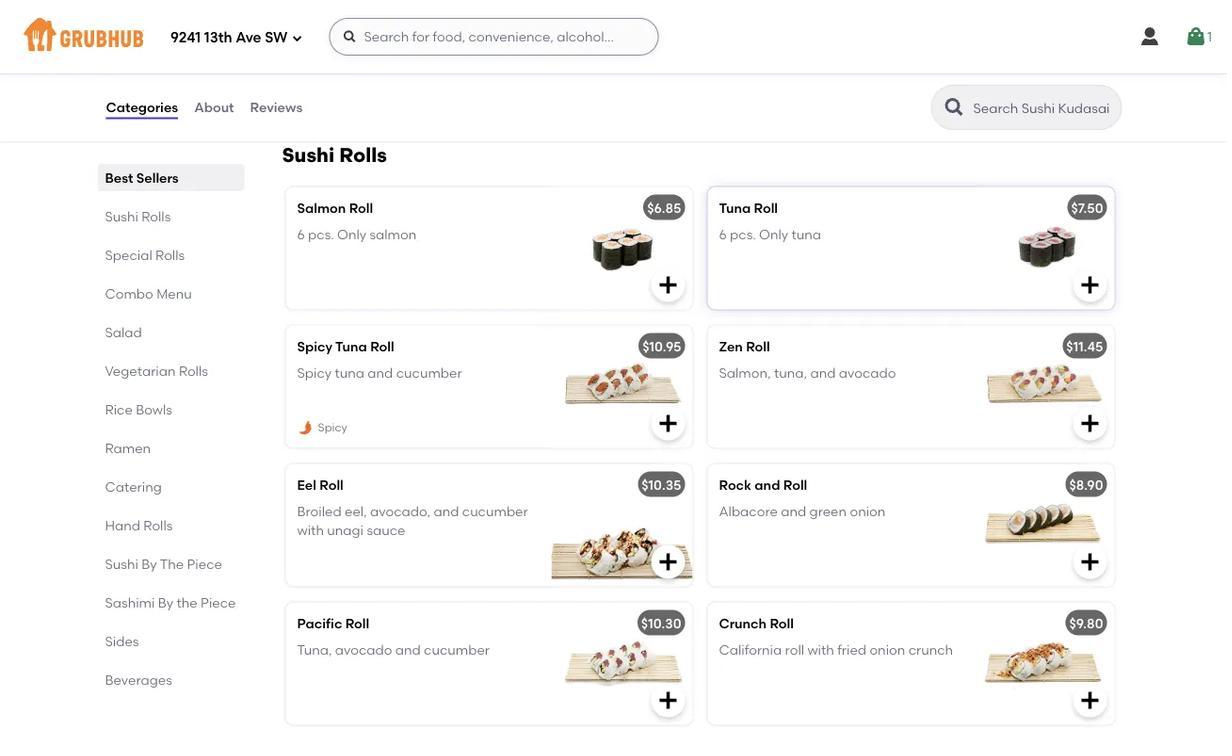 Task type: vqa. For each thing, say whether or not it's contained in the screenshot.
'AVOCADO'
yes



Task type: describe. For each thing, give the bounding box(es) containing it.
roll up 'spicy tuna and cucumber'
[[370, 338, 394, 354]]

$9.80
[[1070, 615, 1104, 631]]

tuna for cucumber
[[335, 365, 365, 381]]

svg image for $10.95
[[657, 412, 680, 435]]

rolls for sushi rolls tab
[[142, 208, 171, 224]]

rolls for special rolls tab
[[156, 247, 185, 263]]

salad
[[105, 324, 142, 340]]

salad tab
[[105, 322, 237, 342]]

roll for 6 pcs. only salmon
[[349, 200, 373, 216]]

combo menu
[[105, 285, 192, 301]]

imitation
[[404, 46, 461, 62]]

spicy
[[445, 65, 478, 81]]

svg image inside main navigation navigation
[[1139, 25, 1162, 48]]

0 vertical spatial tuna
[[719, 200, 751, 216]]

0 vertical spatial sushi
[[282, 143, 335, 167]]

crunch
[[719, 615, 767, 631]]

$8.90
[[1070, 477, 1104, 493]]

search icon image
[[943, 96, 966, 119]]

2 vertical spatial with
[[808, 642, 835, 658]]

by for the
[[142, 556, 157, 572]]

green
[[810, 503, 847, 519]]

sunrise roll image
[[553, 0, 695, 106]]

roll for tuna, avocado and cucumber
[[345, 615, 370, 631]]

categories
[[106, 99, 178, 115]]

best
[[105, 170, 133, 186]]

california roll with fried onion crunch
[[719, 642, 953, 658]]

piece for sashimi by the piece
[[201, 594, 236, 610]]

svg image for $9.80
[[1079, 689, 1102, 712]]

rock and roll
[[719, 477, 808, 493]]

svg image inside 1 button
[[1185, 25, 1208, 48]]

best sellers tab
[[105, 168, 237, 187]]

best sellers
[[105, 170, 179, 186]]

sashimi by the piece tab
[[105, 593, 237, 612]]

sw
[[265, 29, 288, 46]]

6 pcs. only tuna
[[719, 226, 821, 242]]

1
[[1208, 29, 1212, 45]]

vegetarian
[[105, 363, 176, 379]]

crunch roll image
[[974, 602, 1115, 725]]

combo menu tab
[[105, 284, 237, 303]]

spicy for spicy tuna roll
[[297, 338, 333, 354]]

Search for food, convenience, alcohol... search field
[[329, 18, 659, 56]]

rice
[[105, 401, 133, 417]]

13th
[[204, 29, 232, 46]]

roll for california roll with fried onion crunch
[[770, 615, 794, 631]]

pcs. for 6 pcs. only tuna
[[730, 226, 756, 242]]

special rolls
[[105, 247, 185, 263]]

sides
[[105, 633, 139, 649]]

zen roll image
[[974, 325, 1115, 448]]

6 for 6 pcs. only tuna
[[719, 226, 727, 242]]

salmon
[[297, 200, 346, 216]]

salmon for only
[[370, 226, 417, 242]]

albacore and green onion
[[719, 503, 886, 519]]

Search Sushi Kudasai search field
[[972, 99, 1116, 117]]

tuna, avocado and cucumber
[[297, 642, 490, 658]]

1 horizontal spatial sushi rolls
[[282, 143, 387, 167]]

and inside broiled eel, avocado, and cucumber with unagi sauce
[[434, 503, 459, 519]]

rolls up salmon roll
[[339, 143, 387, 167]]

catering
[[105, 479, 162, 495]]

categories button
[[105, 73, 179, 141]]

eel roll image
[[552, 464, 693, 586]]

sushi by the piece
[[105, 556, 222, 572]]

tuna,
[[297, 642, 332, 658]]

broiled
[[297, 503, 342, 519]]

shrimp,
[[354, 46, 401, 62]]

1 vertical spatial tuna
[[335, 338, 367, 354]]

california
[[719, 642, 782, 658]]

zen
[[719, 338, 743, 354]]

6 for 6 pcs. only salmon
[[297, 226, 305, 242]]

albacore
[[719, 503, 778, 519]]

with inside seared tuna and salmon on top of tempura shrimp, imitation crabmeat and cucumber roll with spicy mayo sauce
[[415, 65, 442, 81]]

beverages tab
[[105, 670, 237, 690]]

pacific roll
[[297, 615, 370, 631]]

rice bowls tab
[[105, 399, 237, 419]]

avocado,
[[370, 503, 431, 519]]

sashimi by the piece
[[105, 594, 236, 610]]

seared tuna and salmon on top of tempura shrimp, imitation crabmeat and cucumber roll with spicy mayo sauce
[[295, 27, 529, 100]]

eel
[[297, 477, 316, 493]]

spicy tuna roll
[[297, 338, 394, 354]]

sushi by the piece tab
[[105, 554, 237, 574]]

sides tab
[[105, 631, 237, 651]]

$11.45
[[1067, 338, 1104, 354]]

$7.50
[[1072, 200, 1104, 216]]

6 pcs. only salmon
[[297, 226, 417, 242]]

salmon,
[[719, 365, 771, 381]]

fried
[[838, 642, 867, 658]]

bowls
[[136, 401, 172, 417]]

1 vertical spatial roll
[[785, 642, 805, 658]]

1 vertical spatial tuna
[[792, 226, 821, 242]]

$10.35
[[642, 477, 682, 493]]

sushi rolls inside tab
[[105, 208, 171, 224]]

sauce inside broiled eel, avocado, and cucumber with unagi sauce
[[367, 522, 406, 538]]

the
[[177, 594, 198, 610]]

1 button
[[1185, 20, 1212, 54]]

roll for salmon, tuna, and avocado
[[746, 338, 770, 354]]

spicy for spicy tuna and cucumber
[[297, 365, 332, 381]]

about
[[194, 99, 234, 115]]

tuna roll image
[[974, 187, 1115, 309]]

reviews
[[250, 99, 303, 115]]

vegetarian rolls
[[105, 363, 208, 379]]

rolls for vegetarian rolls tab
[[179, 363, 208, 379]]

roll for 6 pcs. only tuna
[[754, 200, 778, 216]]

svg image for $10.30
[[657, 689, 680, 712]]

roll up albacore and green onion
[[784, 477, 808, 493]]

salmon for and
[[406, 27, 453, 43]]

1 vertical spatial onion
[[870, 642, 906, 658]]

cucumber inside seared tuna and salmon on top of tempura shrimp, imitation crabmeat and cucumber roll with spicy mayo sauce
[[324, 65, 390, 81]]



Task type: locate. For each thing, give the bounding box(es) containing it.
pcs.
[[308, 226, 334, 242], [730, 226, 756, 242]]

1 horizontal spatial with
[[415, 65, 442, 81]]

roll up 6 pcs. only salmon
[[349, 200, 373, 216]]

cucumber inside broiled eel, avocado, and cucumber with unagi sauce
[[462, 503, 528, 519]]

pcs. down tuna roll
[[730, 226, 756, 242]]

rice bowls
[[105, 401, 172, 417]]

2 vertical spatial tuna
[[335, 365, 365, 381]]

salmon, tuna, and avocado
[[719, 365, 896, 381]]

$6.85
[[647, 200, 682, 216]]

roll up "6 pcs. only tuna"
[[754, 200, 778, 216]]

spicy right the spicy icon
[[318, 420, 348, 434]]

by for the
[[158, 594, 173, 610]]

2 vertical spatial sushi
[[105, 556, 138, 572]]

1 vertical spatial with
[[297, 522, 324, 538]]

svg image
[[1139, 25, 1162, 48], [659, 70, 682, 93], [657, 412, 680, 435], [1079, 412, 1102, 435], [657, 550, 680, 573], [657, 689, 680, 712], [1079, 689, 1102, 712]]

special rolls tab
[[105, 245, 237, 265]]

piece for sushi by the piece
[[187, 556, 222, 572]]

0 vertical spatial onion
[[850, 503, 886, 519]]

1 vertical spatial spicy
[[297, 365, 332, 381]]

1 pcs. from the left
[[308, 226, 334, 242]]

1 vertical spatial sushi
[[105, 208, 138, 224]]

svg image for $10.35
[[657, 550, 680, 573]]

rolls inside tab
[[144, 517, 173, 533]]

eel,
[[345, 503, 367, 519]]

svg image for $11.45
[[1079, 412, 1102, 435]]

crabmeat
[[465, 46, 529, 62]]

broiled eel, avocado, and cucumber with unagi sauce
[[297, 503, 528, 538]]

9241 13th ave sw
[[171, 29, 288, 46]]

avocado down pacific roll
[[335, 642, 392, 658]]

zen roll
[[719, 338, 770, 354]]

0 vertical spatial salmon
[[406, 27, 453, 43]]

seared tuna and salmon on top of tempura shrimp, imitation crabmeat and cucumber roll with spicy mayo sauce button
[[284, 0, 695, 106]]

sauce
[[295, 84, 334, 100], [367, 522, 406, 538]]

tuna for salmon
[[344, 27, 374, 43]]

1 vertical spatial by
[[158, 594, 173, 610]]

roll right zen
[[746, 338, 770, 354]]

sellers
[[136, 170, 179, 186]]

hand rolls tab
[[105, 515, 237, 535]]

beverages
[[105, 672, 172, 688]]

sushi down hand
[[105, 556, 138, 572]]

spicy tuna and cucumber
[[297, 365, 462, 381]]

hand rolls
[[105, 517, 173, 533]]

1 horizontal spatial pcs.
[[730, 226, 756, 242]]

tuna
[[719, 200, 751, 216], [335, 338, 367, 354]]

rolls inside tab
[[156, 247, 185, 263]]

tuna inside seared tuna and salmon on top of tempura shrimp, imitation crabmeat and cucumber roll with spicy mayo sauce
[[344, 27, 374, 43]]

avocado
[[839, 365, 896, 381], [335, 642, 392, 658]]

roll inside seared tuna and salmon on top of tempura shrimp, imitation crabmeat and cucumber roll with spicy mayo sauce
[[393, 65, 412, 81]]

tuna
[[344, 27, 374, 43], [792, 226, 821, 242], [335, 365, 365, 381]]

6 down salmon at the left top
[[297, 226, 305, 242]]

rolls for hand rolls tab
[[144, 517, 173, 533]]

only for tuna
[[759, 226, 789, 242]]

top
[[475, 27, 497, 43]]

0 horizontal spatial pcs.
[[308, 226, 334, 242]]

2 horizontal spatial with
[[808, 642, 835, 658]]

2 vertical spatial spicy
[[318, 420, 348, 434]]

with inside broiled eel, avocado, and cucumber with unagi sauce
[[297, 522, 324, 538]]

with left fried
[[808, 642, 835, 658]]

1 horizontal spatial tuna
[[719, 200, 751, 216]]

mayo
[[481, 65, 518, 81]]

roll for broiled eel, avocado, and cucumber with unagi sauce
[[320, 477, 344, 493]]

1 horizontal spatial only
[[759, 226, 789, 242]]

piece
[[187, 556, 222, 572], [201, 594, 236, 610]]

1 horizontal spatial 6
[[719, 226, 727, 242]]

the
[[160, 556, 184, 572]]

roll down shrimp,
[[393, 65, 412, 81]]

pcs. down salmon at the left top
[[308, 226, 334, 242]]

salmon inside seared tuna and salmon on top of tempura shrimp, imitation crabmeat and cucumber roll with spicy mayo sauce
[[406, 27, 453, 43]]

0 horizontal spatial sushi rolls
[[105, 208, 171, 224]]

6
[[297, 226, 305, 242], [719, 226, 727, 242]]

only down tuna roll
[[759, 226, 789, 242]]

pacific
[[297, 615, 342, 631]]

0 horizontal spatial by
[[142, 556, 157, 572]]

sauce down the tempura
[[295, 84, 334, 100]]

1 vertical spatial salmon
[[370, 226, 417, 242]]

salmon roll image
[[552, 187, 693, 309]]

0 vertical spatial spicy
[[297, 338, 333, 354]]

crunch
[[909, 642, 953, 658]]

spicy image
[[297, 420, 314, 437]]

onion
[[850, 503, 886, 519], [870, 642, 906, 658]]

reviews button
[[249, 73, 304, 141]]

salmon up the imitation
[[406, 27, 453, 43]]

sushi down best
[[105, 208, 138, 224]]

1 vertical spatial sushi rolls
[[105, 208, 171, 224]]

sashimi
[[105, 594, 155, 610]]

tuna up "6 pcs. only tuna"
[[719, 200, 751, 216]]

roll right eel
[[320, 477, 344, 493]]

1 vertical spatial avocado
[[335, 642, 392, 658]]

1 vertical spatial sauce
[[367, 522, 406, 538]]

cucumber
[[324, 65, 390, 81], [396, 365, 462, 381], [462, 503, 528, 519], [424, 642, 490, 658]]

0 vertical spatial sushi rolls
[[282, 143, 387, 167]]

only for salmon
[[337, 226, 367, 242]]

ramen tab
[[105, 438, 237, 458]]

rolls
[[339, 143, 387, 167], [142, 208, 171, 224], [156, 247, 185, 263], [179, 363, 208, 379], [144, 517, 173, 533]]

6 down tuna roll
[[719, 226, 727, 242]]

roll right pacific
[[345, 615, 370, 631]]

rolls down sushi rolls tab
[[156, 247, 185, 263]]

sushi for sushi rolls tab
[[105, 208, 138, 224]]

with down broiled
[[297, 522, 324, 538]]

$10.30
[[641, 615, 682, 631]]

sushi rolls up salmon roll
[[282, 143, 387, 167]]

about button
[[193, 73, 235, 141]]

0 vertical spatial sauce
[[295, 84, 334, 100]]

on
[[456, 27, 472, 43]]

vegetarian rolls tab
[[105, 361, 237, 381]]

tempura
[[295, 46, 351, 62]]

eel roll
[[297, 477, 344, 493]]

0 vertical spatial with
[[415, 65, 442, 81]]

tuna up 'spicy tuna and cucumber'
[[335, 338, 367, 354]]

sushi rolls tab
[[105, 206, 237, 226]]

onion right fried
[[870, 642, 906, 658]]

catering tab
[[105, 477, 237, 496]]

salmon
[[406, 27, 453, 43], [370, 226, 417, 242]]

1 vertical spatial piece
[[201, 594, 236, 610]]

by
[[142, 556, 157, 572], [158, 594, 173, 610]]

0 vertical spatial tuna
[[344, 27, 374, 43]]

avocado right tuna,
[[839, 365, 896, 381]]

0 horizontal spatial only
[[337, 226, 367, 242]]

salmon roll
[[297, 200, 373, 216]]

2 pcs. from the left
[[730, 226, 756, 242]]

0 horizontal spatial tuna
[[335, 338, 367, 354]]

crunch roll
[[719, 615, 794, 631]]

spicy up 'spicy tuna and cucumber'
[[297, 338, 333, 354]]

rock
[[719, 477, 752, 493]]

main navigation navigation
[[0, 0, 1228, 73]]

sushi inside sushi rolls tab
[[105, 208, 138, 224]]

only down salmon roll
[[337, 226, 367, 242]]

1 only from the left
[[337, 226, 367, 242]]

ave
[[236, 29, 262, 46]]

hand
[[105, 517, 140, 533]]

pacific roll image
[[552, 602, 693, 725]]

unagi
[[327, 522, 364, 538]]

0 vertical spatial piece
[[187, 556, 222, 572]]

1 horizontal spatial by
[[158, 594, 173, 610]]

roll
[[393, 65, 412, 81], [785, 642, 805, 658]]

and
[[377, 27, 403, 43], [295, 65, 321, 81], [368, 365, 393, 381], [811, 365, 836, 381], [755, 477, 780, 493], [434, 503, 459, 519], [781, 503, 807, 519], [395, 642, 421, 658]]

1 horizontal spatial avocado
[[839, 365, 896, 381]]

menu
[[157, 285, 192, 301]]

sushi for sushi by the piece tab
[[105, 556, 138, 572]]

0 vertical spatial roll
[[393, 65, 412, 81]]

spicy tuna roll image
[[552, 325, 693, 448]]

rolls right hand
[[144, 517, 173, 533]]

2 only from the left
[[759, 226, 789, 242]]

only
[[337, 226, 367, 242], [759, 226, 789, 242]]

0 horizontal spatial roll
[[393, 65, 412, 81]]

spicy down the spicy tuna roll
[[297, 365, 332, 381]]

1 6 from the left
[[297, 226, 305, 242]]

with
[[415, 65, 442, 81], [297, 522, 324, 538], [808, 642, 835, 658]]

tuna roll
[[719, 200, 778, 216]]

ramen
[[105, 440, 151, 456]]

with down the imitation
[[415, 65, 442, 81]]

pcs. for 6 pcs. only salmon
[[308, 226, 334, 242]]

special
[[105, 247, 152, 263]]

roll right california
[[785, 642, 805, 658]]

salmon down salmon roll
[[370, 226, 417, 242]]

2 6 from the left
[[719, 226, 727, 242]]

of
[[500, 27, 513, 43]]

tuna,
[[774, 365, 807, 381]]

sushi rolls
[[282, 143, 387, 167], [105, 208, 171, 224]]

combo
[[105, 285, 153, 301]]

0 horizontal spatial 6
[[297, 226, 305, 242]]

sushi rolls down best sellers
[[105, 208, 171, 224]]

sauce inside seared tuna and salmon on top of tempura shrimp, imitation crabmeat and cucumber roll with spicy mayo sauce
[[295, 84, 334, 100]]

onion right green
[[850, 503, 886, 519]]

seared
[[295, 27, 341, 43]]

0 horizontal spatial with
[[297, 522, 324, 538]]

9241
[[171, 29, 201, 46]]

rolls up "rice bowls" tab
[[179, 363, 208, 379]]

1 horizontal spatial sauce
[[367, 522, 406, 538]]

$10.95
[[643, 338, 682, 354]]

sauce down avocado,
[[367, 522, 406, 538]]

1 horizontal spatial roll
[[785, 642, 805, 658]]

0 vertical spatial by
[[142, 556, 157, 572]]

0 vertical spatial avocado
[[839, 365, 896, 381]]

roll
[[349, 200, 373, 216], [754, 200, 778, 216], [370, 338, 394, 354], [746, 338, 770, 354], [320, 477, 344, 493], [784, 477, 808, 493], [345, 615, 370, 631], [770, 615, 794, 631]]

sushi inside sushi by the piece tab
[[105, 556, 138, 572]]

roll right crunch
[[770, 615, 794, 631]]

sushi up salmon at the left top
[[282, 143, 335, 167]]

svg image
[[1185, 25, 1208, 48], [342, 29, 357, 44], [292, 33, 303, 44], [657, 274, 680, 296], [1079, 274, 1102, 296], [1079, 550, 1102, 573]]

rolls down "sellers" at the left top of page
[[142, 208, 171, 224]]

0 horizontal spatial avocado
[[335, 642, 392, 658]]

rock and roll image
[[974, 464, 1115, 586]]

0 horizontal spatial sauce
[[295, 84, 334, 100]]



